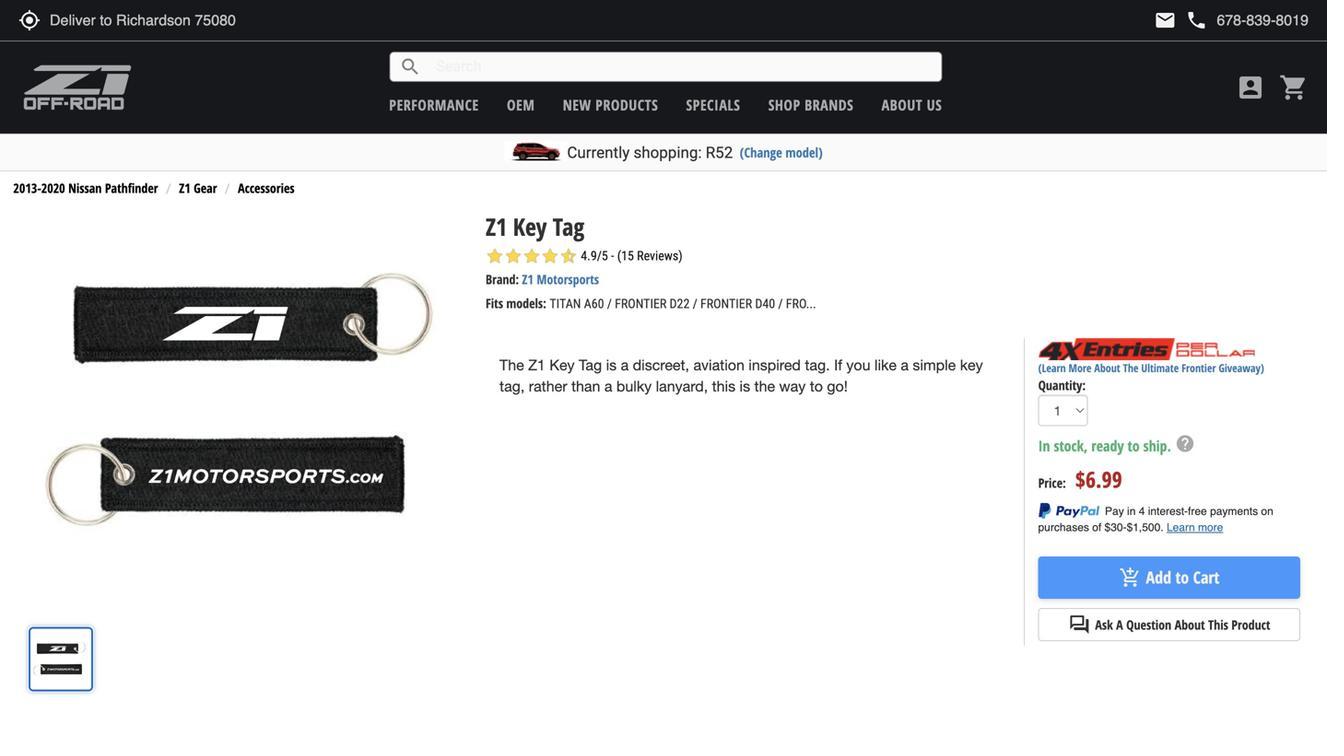 Task type: locate. For each thing, give the bounding box(es) containing it.
aviation
[[694, 357, 745, 374]]

1 vertical spatial to
[[1128, 436, 1140, 456]]

2 horizontal spatial /
[[779, 297, 783, 312]]

z1 gear
[[179, 179, 217, 197]]

0 horizontal spatial to
[[810, 378, 823, 395]]

giveaway)
[[1219, 361, 1265, 376]]

than
[[572, 378, 601, 395]]

a right than
[[605, 378, 613, 395]]

z1 up rather
[[528, 357, 546, 374]]

shopping:
[[634, 143, 702, 162]]

new products link
[[563, 95, 659, 115]]

specials link
[[687, 95, 741, 115]]

this
[[712, 378, 736, 395]]

1 frontier from the left
[[615, 297, 667, 312]]

tag up than
[[579, 357, 602, 374]]

question_answer ask a question about this product
[[1069, 614, 1271, 636]]

about left this
[[1175, 616, 1206, 634]]

4.9/5 -
[[581, 249, 615, 264]]

in
[[1039, 436, 1051, 456]]

mail phone
[[1155, 9, 1208, 31]]

about right more on the right of the page
[[1095, 361, 1121, 376]]

1 horizontal spatial key
[[550, 357, 575, 374]]

1 vertical spatial is
[[740, 378, 751, 395]]

(learn more about the ultimate frontier giveaway) link
[[1039, 361, 1265, 376]]

frontier
[[615, 297, 667, 312], [701, 297, 753, 312]]

performance link
[[389, 95, 479, 115]]

add_shopping_cart add to cart
[[1120, 567, 1220, 589]]

/ right a60
[[607, 297, 612, 312]]

phone link
[[1186, 9, 1309, 31]]

0 horizontal spatial a
[[605, 378, 613, 395]]

2 star from the left
[[504, 247, 523, 266]]

star
[[486, 247, 504, 266], [504, 247, 523, 266], [523, 247, 541, 266], [541, 247, 560, 266]]

performance
[[389, 95, 479, 115]]

a right "like"
[[901, 357, 909, 374]]

2 vertical spatial about
[[1175, 616, 1206, 634]]

rather
[[529, 378, 568, 395]]

to left go!
[[810, 378, 823, 395]]

1 horizontal spatial /
[[693, 297, 698, 312]]

1 vertical spatial tag
[[579, 357, 602, 374]]

a
[[621, 357, 629, 374], [901, 357, 909, 374], [605, 378, 613, 395]]

currently
[[567, 143, 630, 162]]

to
[[810, 378, 823, 395], [1128, 436, 1140, 456], [1176, 567, 1190, 589]]

d40
[[756, 297, 776, 312]]

2013-2020 nissan pathfinder link
[[13, 179, 158, 197]]

is up "bulky"
[[606, 357, 617, 374]]

about left us
[[882, 95, 923, 115]]

to right add
[[1176, 567, 1190, 589]]

account_box
[[1236, 73, 1266, 102]]

to inside the z1 key tag is a discreet, aviation inspired tag. if you like a simple key tag, rather than a bulky lanyard, this is the way to go!
[[810, 378, 823, 395]]

stock,
[[1054, 436, 1088, 456]]

model)
[[786, 143, 823, 161]]

fits
[[486, 295, 503, 312]]

z1 up "models:"
[[522, 271, 534, 288]]

price:
[[1039, 475, 1067, 492]]

0 vertical spatial to
[[810, 378, 823, 395]]

0 horizontal spatial /
[[607, 297, 612, 312]]

0 horizontal spatial the
[[500, 357, 524, 374]]

like
[[875, 357, 897, 374]]

tag up star_half in the left of the page
[[553, 210, 585, 243]]

gear
[[194, 179, 217, 197]]

a60
[[584, 297, 604, 312]]

question
[[1127, 616, 1172, 634]]

z1 key tag star star star star star_half 4.9/5 - (15 reviews) brand: z1 motorsports fits models: titan a60 / frontier d22 / frontier d40 / fro...
[[486, 210, 817, 312]]

cart
[[1194, 567, 1220, 589]]

star_half
[[560, 247, 578, 266]]

2020
[[41, 179, 65, 197]]

2 frontier from the left
[[701, 297, 753, 312]]

frontier left d40
[[701, 297, 753, 312]]

2 horizontal spatial about
[[1175, 616, 1206, 634]]

3 / from the left
[[779, 297, 783, 312]]

my_location
[[18, 9, 41, 31]]

0 horizontal spatial about
[[882, 95, 923, 115]]

shop brands link
[[769, 95, 854, 115]]

(learn more about the ultimate frontier giveaway)
[[1039, 361, 1265, 376]]

frontier left d22
[[615, 297, 667, 312]]

is left the
[[740, 378, 751, 395]]

shop brands
[[769, 95, 854, 115]]

oem
[[507, 95, 535, 115]]

key up rather
[[550, 357, 575, 374]]

new products
[[563, 95, 659, 115]]

help
[[1176, 434, 1196, 454]]

z1
[[179, 179, 191, 197], [486, 210, 507, 243], [522, 271, 534, 288], [528, 357, 546, 374]]

key up brand:
[[513, 210, 547, 243]]

a up "bulky"
[[621, 357, 629, 374]]

1 horizontal spatial about
[[1095, 361, 1121, 376]]

frontier
[[1182, 361, 1217, 376]]

0 horizontal spatial key
[[513, 210, 547, 243]]

simple
[[913, 357, 956, 374]]

/ right d22
[[693, 297, 698, 312]]

the
[[500, 357, 524, 374], [1124, 361, 1139, 376]]

1 vertical spatial about
[[1095, 361, 1121, 376]]

1 horizontal spatial the
[[1124, 361, 1139, 376]]

1 horizontal spatial frontier
[[701, 297, 753, 312]]

2 vertical spatial to
[[1176, 567, 1190, 589]]

0 vertical spatial tag
[[553, 210, 585, 243]]

to left ship.
[[1128, 436, 1140, 456]]

0 vertical spatial key
[[513, 210, 547, 243]]

shopping_cart link
[[1275, 73, 1309, 102]]

bulky
[[617, 378, 652, 395]]

(change
[[740, 143, 783, 161]]

1 vertical spatial key
[[550, 357, 575, 374]]

this
[[1209, 616, 1229, 634]]

z1 motorsports logo image
[[23, 65, 132, 111]]

0 horizontal spatial is
[[606, 357, 617, 374]]

3 star from the left
[[523, 247, 541, 266]]

new
[[563, 95, 592, 115]]

0 horizontal spatial frontier
[[615, 297, 667, 312]]

discreet,
[[633, 357, 690, 374]]

key inside z1 key tag star star star star star_half 4.9/5 - (15 reviews) brand: z1 motorsports fits models: titan a60 / frontier d22 / frontier d40 / fro...
[[513, 210, 547, 243]]

quantity:
[[1039, 377, 1086, 394]]

about us link
[[882, 95, 943, 115]]

key
[[513, 210, 547, 243], [550, 357, 575, 374]]

tag
[[553, 210, 585, 243], [579, 357, 602, 374]]

is
[[606, 357, 617, 374], [740, 378, 751, 395]]

key inside the z1 key tag is a discreet, aviation inspired tag. if you like a simple key tag, rather than a bulky lanyard, this is the way to go!
[[550, 357, 575, 374]]

$6.99
[[1076, 465, 1123, 495]]

z1 gear link
[[179, 179, 217, 197]]

/
[[607, 297, 612, 312], [693, 297, 698, 312], [779, 297, 783, 312]]

product
[[1232, 616, 1271, 634]]

the left ultimate
[[1124, 361, 1139, 376]]

0 vertical spatial is
[[606, 357, 617, 374]]

the up tag, at the left bottom of page
[[500, 357, 524, 374]]

/ right d40
[[779, 297, 783, 312]]

more
[[1069, 361, 1092, 376]]

1 horizontal spatial to
[[1128, 436, 1140, 456]]



Task type: vqa. For each thing, say whether or not it's contained in the screenshot.
new
yes



Task type: describe. For each thing, give the bounding box(es) containing it.
fro...
[[786, 297, 817, 312]]

d22
[[670, 297, 690, 312]]

accessories
[[238, 179, 295, 197]]

ready
[[1092, 436, 1125, 456]]

nissan
[[68, 179, 102, 197]]

Search search field
[[422, 53, 942, 81]]

mail
[[1155, 9, 1177, 31]]

z1 inside the z1 key tag is a discreet, aviation inspired tag. if you like a simple key tag, rather than a bulky lanyard, this is the way to go!
[[528, 357, 546, 374]]

1 star from the left
[[486, 247, 504, 266]]

4 star from the left
[[541, 247, 560, 266]]

motorsports
[[537, 271, 599, 288]]

way
[[780, 378, 806, 395]]

go!
[[827, 378, 848, 395]]

accessories link
[[238, 179, 295, 197]]

to inside in stock, ready to ship. help
[[1128, 436, 1140, 456]]

shop
[[769, 95, 801, 115]]

in stock, ready to ship. help
[[1039, 434, 1196, 456]]

the inside the z1 key tag is a discreet, aviation inspired tag. if you like a simple key tag, rather than a bulky lanyard, this is the way to go!
[[500, 357, 524, 374]]

1 horizontal spatial is
[[740, 378, 751, 395]]

tag inside z1 key tag star star star star star_half 4.9/5 - (15 reviews) brand: z1 motorsports fits models: titan a60 / frontier d22 / frontier d40 / fro...
[[553, 210, 585, 243]]

the z1 key tag is a discreet, aviation inspired tag. if you like a simple key tag, rather than a bulky lanyard, this is the way to go!
[[500, 357, 983, 395]]

specials
[[687, 95, 741, 115]]

products
[[596, 95, 659, 115]]

about inside the question_answer ask a question about this product
[[1175, 616, 1206, 634]]

account_box link
[[1232, 73, 1271, 102]]

price: $6.99
[[1039, 465, 1123, 495]]

2013-
[[13, 179, 41, 197]]

1 / from the left
[[607, 297, 612, 312]]

2013-2020 nissan pathfinder
[[13, 179, 158, 197]]

mail link
[[1155, 9, 1177, 31]]

currently shopping: r52 (change model)
[[567, 143, 823, 162]]

tag inside the z1 key tag is a discreet, aviation inspired tag. if you like a simple key tag, rather than a bulky lanyard, this is the way to go!
[[579, 357, 602, 374]]

tag,
[[500, 378, 525, 395]]

tag.
[[805, 357, 830, 374]]

2 horizontal spatial to
[[1176, 567, 1190, 589]]

ask
[[1096, 616, 1114, 634]]

us
[[927, 95, 943, 115]]

2 horizontal spatial a
[[901, 357, 909, 374]]

add_shopping_cart
[[1120, 567, 1142, 589]]

1 horizontal spatial a
[[621, 357, 629, 374]]

you
[[847, 357, 871, 374]]

about us
[[882, 95, 943, 115]]

models:
[[507, 295, 547, 312]]

add
[[1147, 567, 1172, 589]]

r52
[[706, 143, 733, 162]]

0 vertical spatial about
[[882, 95, 923, 115]]

ship.
[[1144, 436, 1172, 456]]

the
[[755, 378, 776, 395]]

2 / from the left
[[693, 297, 698, 312]]

search
[[400, 56, 422, 78]]

brands
[[805, 95, 854, 115]]

shopping_cart
[[1280, 73, 1309, 102]]

a
[[1117, 616, 1124, 634]]

brand:
[[486, 271, 519, 288]]

titan
[[550, 297, 581, 312]]

pathfinder
[[105, 179, 158, 197]]

(change model) link
[[740, 143, 823, 161]]

key
[[961, 357, 983, 374]]

lanyard,
[[656, 378, 708, 395]]

phone
[[1186, 9, 1208, 31]]

z1 up brand:
[[486, 210, 507, 243]]

inspired
[[749, 357, 801, 374]]

question_answer
[[1069, 614, 1091, 636]]

ultimate
[[1142, 361, 1179, 376]]

oem link
[[507, 95, 535, 115]]

z1 left gear
[[179, 179, 191, 197]]

(learn
[[1039, 361, 1066, 376]]

z1 motorsports link
[[522, 271, 599, 288]]

if
[[835, 357, 843, 374]]



